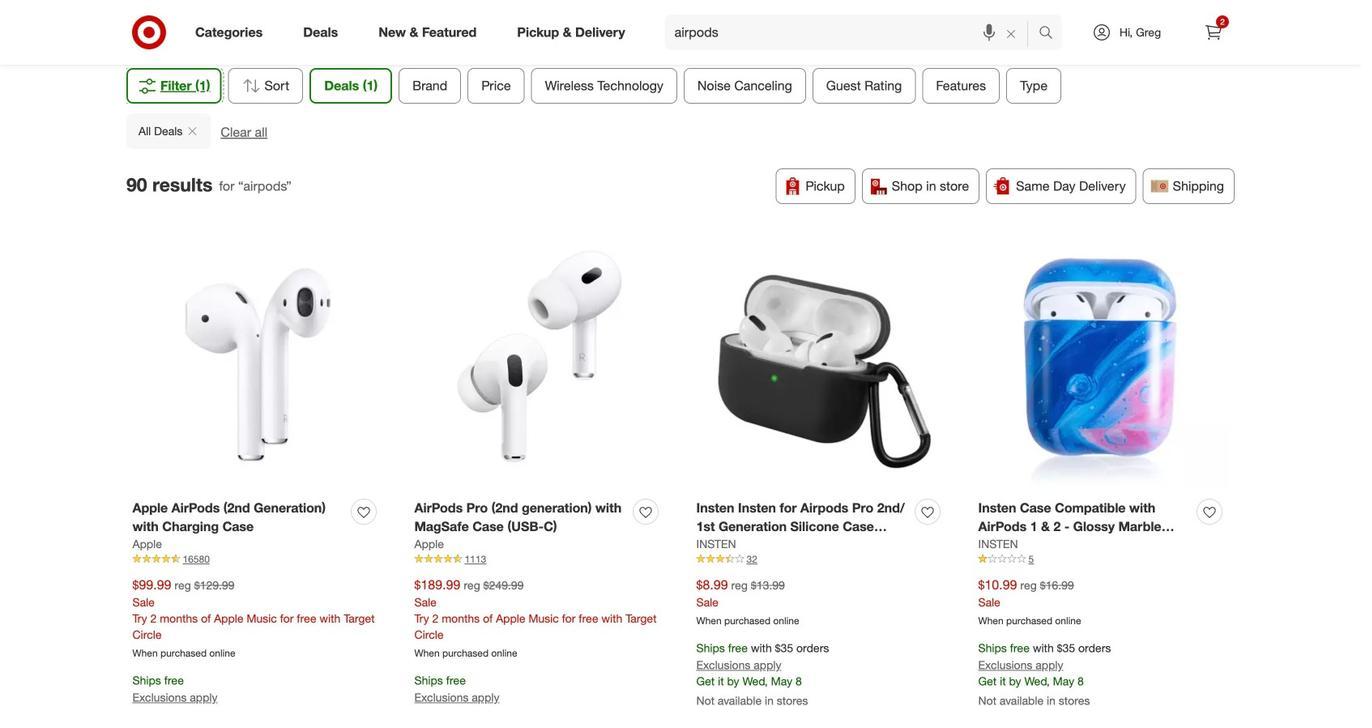 Task type: locate. For each thing, give the bounding box(es) containing it.
What can we help you find? suggestions appear below search field
[[665, 15, 1043, 50]]

insten insten for airpods pro 2nd/ 1st generation silicone case (2023/2022/2019) support wireless charging with keychain, black image
[[697, 240, 947, 490], [697, 240, 947, 490]]

insten case compatible with airpods 1 & 2 - glossy marble pattern skin cover, space blue pink image
[[979, 240, 1229, 490], [979, 240, 1229, 490]]

airpods pro (2nd generation) with magsafe case (usb‑c) image
[[415, 240, 665, 490], [415, 240, 665, 490]]

apple airpods (2nd generation) with charging case image
[[133, 240, 383, 490], [133, 240, 383, 490]]



Task type: vqa. For each thing, say whether or not it's contained in the screenshot.
What can we help you find? suggestions appear below search field
yes



Task type: describe. For each thing, give the bounding box(es) containing it.
advertisement element
[[195, 0, 1167, 38]]



